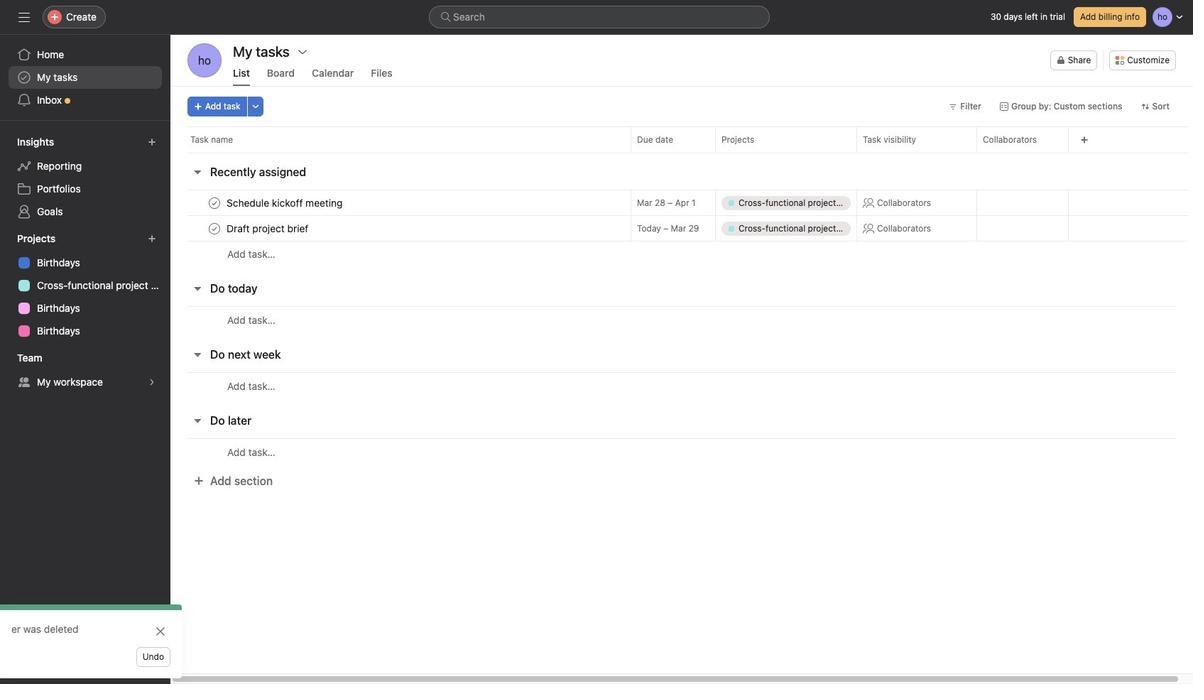 Task type: vqa. For each thing, say whether or not it's contained in the screenshot.
Teams element
yes



Task type: locate. For each thing, give the bounding box(es) containing it.
mark complete image for task name text box in the top left of the page
[[206, 220, 223, 237]]

mark complete image
[[206, 194, 223, 211], [206, 220, 223, 237]]

0 vertical spatial collapse task list for this group image
[[192, 166, 203, 178]]

show options image
[[297, 46, 308, 58]]

projects element
[[0, 226, 171, 345]]

teams element
[[0, 345, 171, 397]]

2 mark complete image from the top
[[206, 220, 223, 237]]

add field image
[[1081, 136, 1090, 144]]

2 vertical spatial collapse task list for this group image
[[192, 415, 203, 426]]

mark complete image down mark complete checkbox on the top
[[206, 220, 223, 237]]

header recently assigned tree grid
[[171, 190, 1194, 267]]

mark complete image inside 'draft project brief' cell
[[206, 220, 223, 237]]

column header
[[188, 127, 635, 153]]

1 collapse task list for this group image from the top
[[192, 166, 203, 178]]

new insights image
[[148, 138, 156, 146]]

collapse task list for this group image
[[192, 166, 203, 178], [192, 349, 203, 360], [192, 415, 203, 426]]

1 mark complete image from the top
[[206, 194, 223, 211]]

hide sidebar image
[[18, 11, 30, 23]]

view profile settings image
[[188, 43, 222, 77]]

Mark complete checkbox
[[206, 194, 223, 211]]

schedule kickoff meeting cell
[[171, 190, 631, 216]]

3 collapse task list for this group image from the top
[[192, 415, 203, 426]]

more actions image
[[251, 102, 260, 111]]

new project or portfolio image
[[148, 235, 156, 243]]

draft project brief cell
[[171, 215, 631, 242]]

mark complete image up mark complete option
[[206, 194, 223, 211]]

1 vertical spatial mark complete image
[[206, 220, 223, 237]]

mark complete image inside schedule kickoff meeting "cell"
[[206, 194, 223, 211]]

Task name text field
[[224, 196, 347, 210]]

mark complete image for task name text field
[[206, 194, 223, 211]]

close image
[[155, 626, 166, 637]]

1 vertical spatial collapse task list for this group image
[[192, 349, 203, 360]]

list box
[[429, 6, 770, 28]]

collapse task list for this group image
[[192, 283, 203, 294]]

row
[[171, 127, 1194, 153], [188, 152, 1189, 154], [171, 190, 1194, 216], [171, 215, 1194, 242], [171, 241, 1194, 267], [171, 306, 1194, 333], [171, 372, 1194, 399], [171, 439, 1194, 466]]

0 vertical spatial mark complete image
[[206, 194, 223, 211]]



Task type: describe. For each thing, give the bounding box(es) containing it.
2 collapse task list for this group image from the top
[[192, 349, 203, 360]]

see details, my workspace image
[[148, 378, 156, 387]]

Mark complete checkbox
[[206, 220, 223, 237]]

insights element
[[0, 129, 171, 226]]

global element
[[0, 35, 171, 120]]

Task name text field
[[224, 221, 313, 236]]



